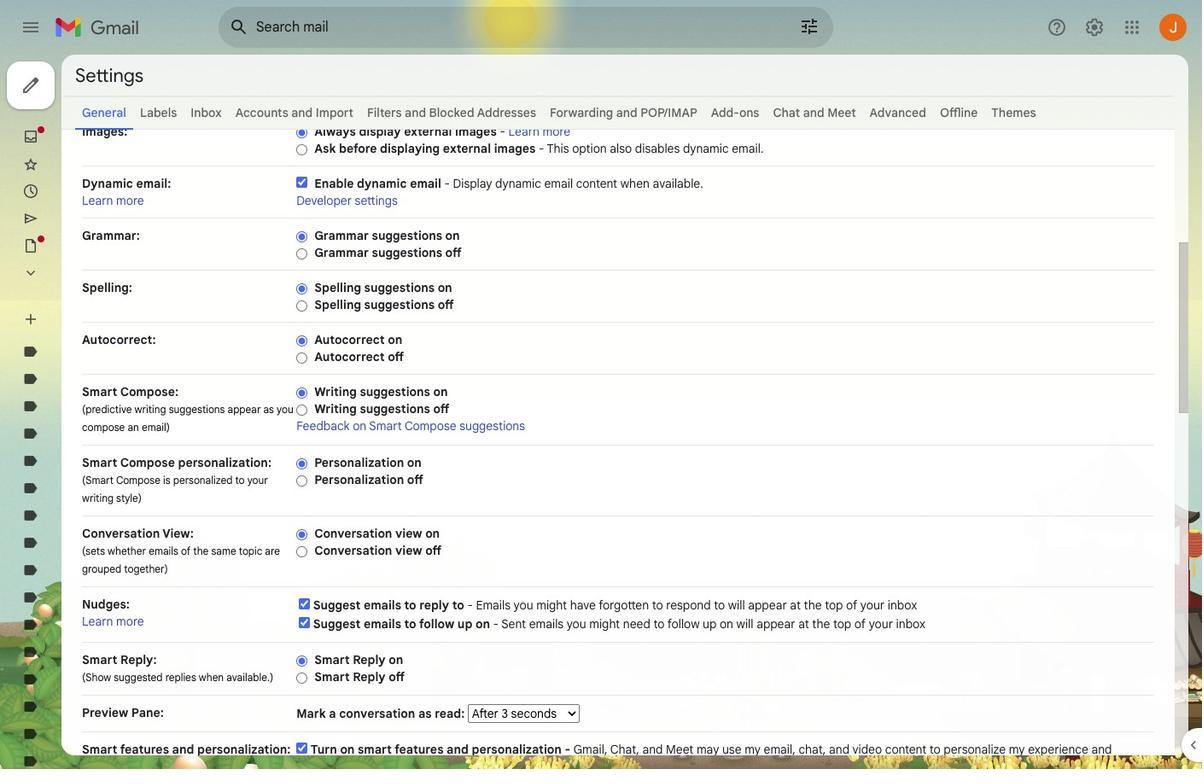 Task type: describe. For each thing, give the bounding box(es) containing it.
ask before displaying external images - this option also disables dynamic email.
[[314, 141, 764, 156]]

2 up from the left
[[703, 616, 717, 632]]

smart for smart reply on
[[314, 652, 350, 668]]

1 vertical spatial images
[[494, 141, 536, 156]]

2 vertical spatial of
[[855, 616, 866, 632]]

spelling suggestions off
[[314, 297, 454, 312]]

to right reply
[[452, 598, 464, 613]]

when inside smart reply: (show suggested replies when available.)
[[199, 671, 224, 684]]

smart compose: (predictive writing suggestions appear as you compose an email)
[[82, 384, 293, 434]]

accounts
[[235, 105, 288, 120]]

general
[[82, 105, 126, 120]]

disables
[[635, 141, 680, 156]]

the inside conversation view: (sets whether emails of the same topic are grouped together)
[[193, 545, 209, 558]]

content inside gmail, chat, and meet may use my email, chat, and video content to personalize my experience and provide smart features. if i opt out, such features will be turned off.
[[885, 742, 927, 757]]

personalization on
[[314, 455, 422, 470]]

emails
[[476, 598, 511, 613]]

advanced link
[[870, 105, 926, 120]]

pane:
[[131, 705, 164, 721]]

off up writing suggestions on
[[388, 349, 404, 365]]

suggest emails to reply to - emails you might have forgotten to respond to will appear at the top of your inbox
[[313, 598, 917, 613]]

display
[[359, 124, 401, 139]]

personalize
[[944, 742, 1006, 757]]

are
[[265, 545, 280, 558]]

1 vertical spatial top
[[833, 616, 852, 632]]

and up always display external images radio
[[291, 105, 313, 120]]

grouped
[[82, 563, 121, 575]]

smart reply: (show suggested replies when available.)
[[82, 652, 273, 684]]

read:
[[435, 706, 465, 721]]

1 email from the left
[[410, 176, 441, 191]]

Personalization on radio
[[296, 457, 308, 470]]

2 vertical spatial compose
[[116, 474, 160, 487]]

off for writing suggestions on
[[433, 401, 449, 417]]

learn more link for dynamic email:
[[82, 193, 144, 208]]

(predictive
[[82, 403, 132, 416]]

grammar:
[[82, 228, 140, 243]]

labels
[[140, 105, 177, 120]]

2 my from the left
[[1009, 742, 1025, 757]]

Spelling suggestions on radio
[[296, 282, 308, 295]]

2 follow from the left
[[667, 616, 700, 632]]

reply
[[419, 598, 449, 613]]

a
[[329, 706, 336, 721]]

have
[[570, 598, 596, 613]]

off.
[[641, 759, 658, 769]]

Grammar suggestions on radio
[[296, 230, 308, 243]]

personalization
[[472, 742, 562, 757]]

provide
[[296, 759, 337, 769]]

video
[[853, 742, 882, 757]]

chat,
[[610, 742, 639, 757]]

filters
[[367, 105, 402, 120]]

gmail, chat, and meet may use my email, chat, and video content to personalize my experience and provide smart features. if i opt out, such features will be turned off.
[[296, 742, 1112, 769]]

2 vertical spatial the
[[812, 616, 830, 632]]

1 vertical spatial at
[[798, 616, 809, 632]]

suggested
[[114, 671, 163, 684]]

2 horizontal spatial dynamic
[[683, 141, 729, 156]]

you for as
[[277, 403, 293, 416]]

turn on smart features and personalization -
[[311, 742, 574, 757]]

0 vertical spatial external
[[404, 124, 452, 139]]

2 email from the left
[[544, 176, 573, 191]]

developer
[[296, 193, 352, 208]]

conversation for conversation view off
[[314, 543, 392, 558]]

0 vertical spatial inbox
[[888, 598, 917, 613]]

gmail,
[[574, 742, 608, 757]]

be
[[585, 759, 599, 769]]

smart down writing suggestions off
[[369, 418, 402, 434]]

off for spelling suggestions on
[[438, 297, 454, 312]]

learn more link for nudges:
[[82, 614, 144, 629]]

themes
[[992, 105, 1036, 120]]

0 vertical spatial at
[[790, 598, 801, 613]]

learn inside dynamic email: learn more
[[82, 193, 113, 208]]

1 vertical spatial of
[[846, 598, 857, 613]]

advanced search options image
[[792, 9, 826, 44]]

1 vertical spatial personalization:
[[197, 742, 291, 757]]

conversation view on
[[314, 526, 440, 541]]

suggest for suggest emails to reply to - emails you might have forgotten to respond to will appear at the top of your inbox
[[313, 598, 361, 613]]

- down addresses
[[500, 124, 505, 139]]

smart for smart reply off
[[314, 669, 350, 685]]

settings
[[75, 64, 144, 87]]

filters and blocked addresses
[[367, 105, 536, 120]]

autocorrect on
[[314, 332, 402, 348]]

smart inside gmail, chat, and meet may use my email, chat, and video content to personalize my experience and provide smart features. if i opt out, such features will be turned off.
[[340, 759, 371, 769]]

will inside gmail, chat, and meet may use my email, chat, and video content to personalize my experience and provide smart features. if i opt out, such features will be turned off.
[[564, 759, 582, 769]]

1 vertical spatial might
[[589, 616, 620, 632]]

chat,
[[799, 742, 826, 757]]

conversation view: (sets whether emails of the same topic are grouped together)
[[82, 526, 280, 575]]

0 vertical spatial more
[[543, 124, 570, 139]]

0 horizontal spatial might
[[536, 598, 567, 613]]

personalization: inside smart compose personalization: (smart compose is personalized to your writing style)
[[178, 455, 272, 470]]

off for grammar suggestions on
[[445, 245, 462, 260]]

available.)
[[226, 671, 273, 684]]

to right respond on the right bottom of page
[[714, 598, 725, 613]]

preview
[[82, 705, 128, 721]]

mark a conversation as read:
[[296, 706, 468, 721]]

suggest emails to follow up on - sent emails you might need to follow up on will appear at the top of your inbox
[[313, 616, 926, 632]]

autocorrect:
[[82, 332, 156, 348]]

such
[[487, 759, 513, 769]]

an
[[128, 421, 139, 434]]

pop/imap
[[641, 105, 697, 120]]

writing suggestions on
[[314, 384, 448, 400]]

ons
[[739, 105, 759, 120]]

1 vertical spatial will
[[736, 616, 754, 632]]

reply for on
[[353, 652, 386, 668]]

offline
[[940, 105, 978, 120]]

suggestions for spelling suggestions off
[[364, 297, 435, 312]]

themes link
[[992, 105, 1036, 120]]

developer settings link
[[296, 193, 398, 208]]

add-ons link
[[711, 105, 759, 120]]

chat and meet
[[773, 105, 856, 120]]

writing for writing suggestions off
[[314, 401, 357, 417]]

respond
[[666, 598, 711, 613]]

- left this
[[539, 141, 544, 156]]

features inside gmail, chat, and meet may use my email, chat, and video content to personalize my experience and provide smart features. if i opt out, such features will be turned off.
[[516, 759, 561, 769]]

spelling for spelling suggestions on
[[314, 280, 361, 295]]

and up off.
[[642, 742, 663, 757]]

inbox link
[[191, 105, 222, 120]]

- left sent
[[493, 616, 499, 632]]

displaying
[[380, 141, 440, 156]]

autocorrect for autocorrect off
[[314, 349, 385, 365]]

add-
[[711, 105, 739, 120]]

support image
[[1047, 17, 1067, 38]]

email)
[[142, 421, 170, 434]]

i
[[436, 759, 439, 769]]

meet inside gmail, chat, and meet may use my email, chat, and video content to personalize my experience and provide smart features. if i opt out, such features will be turned off.
[[666, 742, 694, 757]]

conversation
[[339, 706, 415, 721]]

labels link
[[140, 105, 177, 120]]

when inside enable dynamic email - display dynamic email content when available. developer settings
[[620, 176, 650, 191]]

Grammar suggestions off radio
[[296, 247, 308, 260]]

Always display external images radio
[[296, 126, 308, 139]]

0 vertical spatial top
[[825, 598, 843, 613]]

autocorrect for autocorrect on
[[314, 332, 385, 348]]

if
[[426, 759, 433, 769]]

0 vertical spatial learn more link
[[508, 124, 570, 139]]

smart features and personalization:
[[82, 742, 291, 757]]

reply for off
[[353, 669, 386, 685]]

and up opt
[[447, 742, 469, 757]]

images:
[[82, 124, 127, 139]]

Conversation view off radio
[[296, 545, 308, 558]]

turn
[[311, 742, 337, 757]]

preview pane:
[[82, 705, 164, 721]]

and down replies
[[172, 742, 194, 757]]

Ask before displaying external images radio
[[296, 143, 308, 156]]

mark
[[296, 706, 326, 721]]

more inside dynamic email: learn more
[[116, 193, 144, 208]]



Task type: vqa. For each thing, say whether or not it's contained in the screenshot.
right as
yes



Task type: locate. For each thing, give the bounding box(es) containing it.
of inside conversation view: (sets whether emails of the same topic are grouped together)
[[181, 545, 191, 558]]

features.
[[374, 759, 422, 769]]

and right chat
[[803, 105, 824, 120]]

2 autocorrect from the top
[[314, 349, 385, 365]]

1 horizontal spatial features
[[395, 742, 444, 757]]

grammar suggestions off
[[314, 245, 462, 260]]

to right personalized
[[235, 474, 245, 487]]

writing down (smart
[[82, 492, 114, 505]]

smart inside smart reply: (show suggested replies when available.)
[[82, 652, 117, 668]]

use
[[722, 742, 742, 757]]

None checkbox
[[296, 177, 308, 188], [296, 743, 308, 754], [296, 177, 308, 188], [296, 743, 308, 754]]

need
[[623, 616, 651, 632]]

1 vertical spatial more
[[116, 193, 144, 208]]

suggestions for writing suggestions off
[[360, 401, 430, 417]]

1 suggest from the top
[[313, 598, 361, 613]]

learn up 'ask before displaying external images - this option also disables dynamic email.'
[[508, 124, 540, 139]]

compose up style)
[[116, 474, 160, 487]]

smart right smart reply off option
[[314, 669, 350, 685]]

writing right writing suggestions on option
[[314, 384, 357, 400]]

0 vertical spatial reply
[[353, 652, 386, 668]]

dynamic up settings
[[357, 176, 407, 191]]

emails
[[149, 545, 178, 558], [364, 598, 401, 613], [364, 616, 401, 632], [529, 616, 564, 632]]

smart
[[82, 384, 117, 400], [369, 418, 402, 434], [82, 455, 117, 470], [82, 652, 117, 668], [314, 652, 350, 668], [314, 669, 350, 685], [82, 742, 117, 757]]

content right video
[[885, 742, 927, 757]]

learn inside nudges: learn more
[[82, 614, 113, 629]]

as left read:
[[418, 706, 432, 721]]

up left sent
[[458, 616, 472, 632]]

addresses
[[477, 105, 536, 120]]

view down the conversation view on
[[395, 543, 422, 558]]

and up also
[[616, 105, 638, 120]]

personalization up personalization off
[[314, 455, 404, 470]]

Autocorrect off radio
[[296, 352, 308, 364]]

may
[[697, 742, 719, 757]]

search mail image
[[224, 12, 254, 43]]

1 vertical spatial content
[[885, 742, 927, 757]]

personalization
[[314, 455, 404, 470], [314, 472, 404, 488]]

0 horizontal spatial content
[[576, 176, 617, 191]]

Conversation view on radio
[[296, 528, 308, 541]]

reply down smart reply on
[[353, 669, 386, 685]]

off for conversation view on
[[425, 543, 442, 558]]

1 vertical spatial smart
[[340, 759, 371, 769]]

2 suggest from the top
[[313, 616, 361, 632]]

0 horizontal spatial email
[[410, 176, 441, 191]]

up down respond on the right bottom of page
[[703, 616, 717, 632]]

(sets
[[82, 545, 105, 558]]

dynamic down 'ask before displaying external images - this option also disables dynamic email.'
[[495, 176, 541, 191]]

follow down reply
[[419, 616, 454, 632]]

smart for smart compose: (predictive writing suggestions appear as you compose an email)
[[82, 384, 117, 400]]

to inside gmail, chat, and meet may use my email, chat, and video content to personalize my experience and provide smart features. if i opt out, such features will be turned off.
[[930, 742, 941, 757]]

2 horizontal spatial features
[[516, 759, 561, 769]]

you down have
[[567, 616, 586, 632]]

smart up (smart
[[82, 455, 117, 470]]

learn down nudges:
[[82, 614, 113, 629]]

you up sent
[[514, 598, 533, 613]]

- inside enable dynamic email - display dynamic email content when available. developer settings
[[444, 176, 450, 191]]

to inside smart compose personalization: (smart compose is personalized to your writing style)
[[235, 474, 245, 487]]

(show
[[82, 671, 111, 684]]

conversation up the whether
[[82, 526, 160, 541]]

smart reply off
[[314, 669, 405, 685]]

suggest for suggest emails to follow up on - sent emails you might need to follow up on will appear at the top of your inbox
[[313, 616, 361, 632]]

learn more link
[[508, 124, 570, 139], [82, 193, 144, 208], [82, 614, 144, 629]]

1 vertical spatial your
[[861, 598, 885, 613]]

content down option
[[576, 176, 617, 191]]

2 vertical spatial your
[[869, 616, 893, 632]]

0 vertical spatial appear
[[228, 403, 261, 416]]

images down blocked
[[455, 124, 497, 139]]

2 vertical spatial more
[[116, 614, 144, 629]]

more inside nudges: learn more
[[116, 614, 144, 629]]

1 spelling from the top
[[314, 280, 361, 295]]

1 vertical spatial learn more link
[[82, 193, 144, 208]]

suggestions for spelling suggestions on
[[364, 280, 435, 295]]

always
[[314, 124, 356, 139]]

settings
[[355, 193, 398, 208]]

1 grammar from the top
[[314, 228, 369, 243]]

features down pane:
[[120, 742, 169, 757]]

0 horizontal spatial dynamic
[[357, 176, 407, 191]]

enable
[[314, 176, 354, 191]]

grammar for grammar suggestions on
[[314, 228, 369, 243]]

opt
[[442, 759, 460, 769]]

to right need
[[654, 616, 665, 632]]

writing inside smart compose: (predictive writing suggestions appear as you compose an email)
[[134, 403, 166, 416]]

before
[[339, 141, 377, 156]]

off for smart reply on
[[389, 669, 405, 685]]

appear inside smart compose: (predictive writing suggestions appear as you compose an email)
[[228, 403, 261, 416]]

0 vertical spatial when
[[620, 176, 650, 191]]

view for on
[[395, 526, 422, 541]]

0 vertical spatial autocorrect
[[314, 332, 385, 348]]

email.
[[732, 141, 764, 156]]

1 writing from the top
[[314, 384, 357, 400]]

0 horizontal spatial up
[[458, 616, 472, 632]]

1 vertical spatial inbox
[[896, 616, 926, 632]]

spelling right spelling suggestions on 'option'
[[314, 280, 361, 295]]

1 vertical spatial autocorrect
[[314, 349, 385, 365]]

experience
[[1028, 742, 1088, 757]]

writing
[[134, 403, 166, 416], [82, 492, 114, 505]]

Writing suggestions on radio
[[296, 387, 308, 399]]

Writing suggestions off radio
[[296, 404, 308, 417]]

compose down writing suggestions off
[[405, 418, 456, 434]]

and right experience
[[1092, 742, 1112, 757]]

you inside smart compose: (predictive writing suggestions appear as you compose an email)
[[277, 403, 293, 416]]

1 personalization from the top
[[314, 455, 404, 470]]

out,
[[463, 759, 484, 769]]

emails inside conversation view: (sets whether emails of the same topic are grouped together)
[[149, 545, 178, 558]]

1 reply from the top
[[353, 652, 386, 668]]

0 vertical spatial smart
[[358, 742, 392, 757]]

1 horizontal spatial as
[[418, 706, 432, 721]]

1 vertical spatial meet
[[666, 742, 694, 757]]

reply:
[[120, 652, 157, 668]]

autocorrect
[[314, 332, 385, 348], [314, 349, 385, 365]]

might down 'suggest emails to reply to - emails you might have forgotten to respond to will appear at the top of your inbox'
[[589, 616, 620, 632]]

ask
[[314, 141, 336, 156]]

Personalization off radio
[[296, 475, 308, 487]]

1 autocorrect from the top
[[314, 332, 385, 348]]

1 horizontal spatial my
[[1009, 742, 1025, 757]]

0 vertical spatial will
[[728, 598, 745, 613]]

email down displaying
[[410, 176, 441, 191]]

smart inside smart compose: (predictive writing suggestions appear as you compose an email)
[[82, 384, 117, 400]]

1 horizontal spatial when
[[620, 176, 650, 191]]

chat and meet link
[[773, 105, 856, 120]]

topic
[[239, 545, 262, 558]]

learn down 'dynamic'
[[82, 193, 113, 208]]

1 up from the left
[[458, 616, 472, 632]]

conversation up conversation view off
[[314, 526, 392, 541]]

feedback on smart compose suggestions link
[[296, 418, 525, 434]]

off down personalization on
[[407, 472, 423, 488]]

1 vertical spatial you
[[514, 598, 533, 613]]

2 view from the top
[[395, 543, 422, 558]]

external
[[404, 124, 452, 139], [443, 141, 491, 156]]

0 horizontal spatial my
[[745, 742, 761, 757]]

1 follow from the left
[[419, 616, 454, 632]]

1 horizontal spatial might
[[589, 616, 620, 632]]

my left experience
[[1009, 742, 1025, 757]]

0 vertical spatial view
[[395, 526, 422, 541]]

1 view from the top
[[395, 526, 422, 541]]

smart up (show
[[82, 652, 117, 668]]

2 vertical spatial will
[[564, 759, 582, 769]]

None search field
[[219, 7, 833, 48]]

- left gmail,
[[565, 742, 570, 757]]

filters and blocked addresses link
[[367, 105, 536, 120]]

0 vertical spatial spelling
[[314, 280, 361, 295]]

2 spelling from the top
[[314, 297, 361, 312]]

email,
[[764, 742, 796, 757]]

0 vertical spatial learn
[[508, 124, 540, 139]]

when right replies
[[199, 671, 224, 684]]

learn more link up 'ask before displaying external images - this option also disables dynamic email.'
[[508, 124, 570, 139]]

as inside smart compose: (predictive writing suggestions appear as you compose an email)
[[263, 403, 274, 416]]

compose up the is
[[120, 455, 175, 470]]

images
[[455, 124, 497, 139], [494, 141, 536, 156]]

suggestions for grammar suggestions off
[[372, 245, 442, 260]]

reply up "smart reply off" at the bottom left of the page
[[353, 652, 386, 668]]

advanced
[[870, 105, 926, 120]]

2 writing from the top
[[314, 401, 357, 417]]

learn more link down 'dynamic'
[[82, 193, 144, 208]]

external down always display external images - learn more
[[443, 141, 491, 156]]

- left emails
[[467, 598, 473, 613]]

to left respond on the right bottom of page
[[652, 598, 663, 613]]

to left reply
[[404, 598, 416, 613]]

- left display
[[444, 176, 450, 191]]

chat
[[773, 105, 800, 120]]

-
[[500, 124, 505, 139], [539, 141, 544, 156], [444, 176, 450, 191], [467, 598, 473, 613], [493, 616, 499, 632], [565, 742, 570, 757]]

this
[[547, 141, 569, 156]]

0 vertical spatial of
[[181, 545, 191, 558]]

2 vertical spatial appear
[[757, 616, 795, 632]]

0 horizontal spatial follow
[[419, 616, 454, 632]]

Spelling suggestions off radio
[[296, 300, 308, 312]]

grammar for grammar suggestions off
[[314, 245, 369, 260]]

conversation down the conversation view on
[[314, 543, 392, 558]]

writing up feedback
[[314, 401, 357, 417]]

available.
[[653, 176, 703, 191]]

1 vertical spatial compose
[[120, 455, 175, 470]]

off down grammar suggestions on on the left
[[445, 245, 462, 260]]

Smart Reply on radio
[[296, 655, 308, 668]]

writing
[[314, 384, 357, 400], [314, 401, 357, 417]]

1 vertical spatial reply
[[353, 669, 386, 685]]

dynamic down add-
[[683, 141, 729, 156]]

smart inside smart compose personalization: (smart compose is personalized to your writing style)
[[82, 455, 117, 470]]

general link
[[82, 105, 126, 120]]

emails up smart reply on
[[364, 616, 401, 632]]

feedback
[[296, 418, 350, 434]]

blocked
[[429, 105, 474, 120]]

1 vertical spatial personalization
[[314, 472, 404, 488]]

1 vertical spatial suggest
[[313, 616, 361, 632]]

1 horizontal spatial email
[[544, 176, 573, 191]]

Autocorrect on radio
[[296, 335, 308, 347]]

the
[[193, 545, 209, 558], [804, 598, 822, 613], [812, 616, 830, 632]]

1 horizontal spatial dynamic
[[495, 176, 541, 191]]

0 horizontal spatial meet
[[666, 742, 694, 757]]

Search mail text field
[[256, 19, 751, 36]]

0 vertical spatial suggest
[[313, 598, 361, 613]]

conversation inside conversation view: (sets whether emails of the same topic are grouped together)
[[82, 526, 160, 541]]

navigation
[[0, 55, 205, 769]]

smart right 'provide'
[[340, 759, 371, 769]]

personalization for personalization on
[[314, 455, 404, 470]]

0 vertical spatial content
[[576, 176, 617, 191]]

1 horizontal spatial up
[[703, 616, 717, 632]]

writing for writing suggestions on
[[314, 384, 357, 400]]

1 vertical spatial writing
[[314, 401, 357, 417]]

always display external images - learn more
[[314, 124, 570, 139]]

you left writing suggestions off option
[[277, 403, 293, 416]]

emails down view: at the bottom of page
[[149, 545, 178, 558]]

personalization down personalization on
[[314, 472, 404, 488]]

2 grammar from the top
[[314, 245, 369, 260]]

0 horizontal spatial writing
[[82, 492, 114, 505]]

view:
[[162, 526, 194, 541]]

dynamic
[[82, 176, 133, 191]]

personalization: up personalized
[[178, 455, 272, 470]]

at
[[790, 598, 801, 613], [798, 616, 809, 632]]

view for off
[[395, 543, 422, 558]]

0 horizontal spatial features
[[120, 742, 169, 757]]

0 vertical spatial compose
[[405, 418, 456, 434]]

1 vertical spatial view
[[395, 543, 422, 558]]

smart for smart reply: (show suggested replies when available.)
[[82, 652, 117, 668]]

0 vertical spatial images
[[455, 124, 497, 139]]

forwarding
[[550, 105, 613, 120]]

(smart
[[82, 474, 114, 487]]

learn more link down nudges:
[[82, 614, 144, 629]]

0 horizontal spatial as
[[263, 403, 274, 416]]

meet right chat
[[827, 105, 856, 120]]

smart up features.
[[358, 742, 392, 757]]

view up conversation view off
[[395, 526, 422, 541]]

more down nudges:
[[116, 614, 144, 629]]

meet left may
[[666, 742, 694, 757]]

0 vertical spatial writing
[[314, 384, 357, 400]]

add-ons
[[711, 105, 759, 120]]

sent
[[501, 616, 526, 632]]

personalization for personalization off
[[314, 472, 404, 488]]

emails left reply
[[364, 598, 401, 613]]

Smart Reply off radio
[[296, 672, 308, 685]]

None checkbox
[[299, 599, 310, 610], [299, 617, 310, 628], [299, 599, 310, 610], [299, 617, 310, 628]]

compose:
[[120, 384, 179, 400]]

inbox
[[888, 598, 917, 613], [896, 616, 926, 632]]

conversation for conversation view on
[[314, 526, 392, 541]]

conversation for conversation view: (sets whether emails of the same topic are grouped together)
[[82, 526, 160, 541]]

external up displaying
[[404, 124, 452, 139]]

same
[[211, 545, 236, 558]]

writing suggestions off
[[314, 401, 449, 417]]

accounts and import link
[[235, 105, 353, 120]]

autocorrect down autocorrect on
[[314, 349, 385, 365]]

whether
[[108, 545, 146, 558]]

features down personalization
[[516, 759, 561, 769]]

0 vertical spatial writing
[[134, 403, 166, 416]]

and right chat,
[[829, 742, 850, 757]]

main menu image
[[20, 17, 41, 38]]

1 horizontal spatial writing
[[134, 403, 166, 416]]

0 vertical spatial your
[[247, 474, 268, 487]]

import
[[316, 105, 353, 120]]

2 reply from the top
[[353, 669, 386, 685]]

1 vertical spatial learn
[[82, 193, 113, 208]]

autocorrect up autocorrect off
[[314, 332, 385, 348]]

off up feedback on smart compose suggestions
[[433, 401, 449, 417]]

2 vertical spatial learn
[[82, 614, 113, 629]]

follow down respond on the right bottom of page
[[667, 616, 700, 632]]

2 vertical spatial you
[[567, 616, 586, 632]]

1 vertical spatial spelling
[[314, 297, 361, 312]]

together)
[[124, 563, 168, 575]]

1 my from the left
[[745, 742, 761, 757]]

0 vertical spatial grammar
[[314, 228, 369, 243]]

1 vertical spatial the
[[804, 598, 822, 613]]

0 vertical spatial as
[[263, 403, 274, 416]]

content
[[576, 176, 617, 191], [885, 742, 927, 757]]

writing down the compose:
[[134, 403, 166, 416]]

inbox
[[191, 105, 222, 120]]

0 vertical spatial meet
[[827, 105, 856, 120]]

content inside enable dynamic email - display dynamic email content when available. developer settings
[[576, 176, 617, 191]]

1 horizontal spatial meet
[[827, 105, 856, 120]]

1 vertical spatial grammar
[[314, 245, 369, 260]]

spelling for spelling suggestions off
[[314, 297, 361, 312]]

you for emails
[[514, 598, 533, 613]]

and right filters
[[405, 105, 426, 120]]

images down addresses
[[494, 141, 536, 156]]

email down this
[[544, 176, 573, 191]]

2 vertical spatial learn more link
[[82, 614, 144, 629]]

features up the if
[[395, 742, 444, 757]]

2 horizontal spatial you
[[567, 616, 586, 632]]

suggestions inside smart compose: (predictive writing suggestions appear as you compose an email)
[[169, 403, 225, 416]]

suggestions for grammar suggestions on
[[372, 228, 442, 243]]

my right use on the bottom right
[[745, 742, 761, 757]]

nudges: learn more
[[82, 597, 144, 629]]

smart down preview
[[82, 742, 117, 757]]

gmail image
[[55, 10, 148, 44]]

1 vertical spatial when
[[199, 671, 224, 684]]

spelling right spelling suggestions off radio
[[314, 297, 361, 312]]

your inside smart compose personalization: (smart compose is personalized to your writing style)
[[247, 474, 268, 487]]

off up reply
[[425, 543, 442, 558]]

smart
[[358, 742, 392, 757], [340, 759, 371, 769]]

smart right smart reply on option at the left bottom of the page
[[314, 652, 350, 668]]

smart for smart features and personalization:
[[82, 742, 117, 757]]

more down 'dynamic'
[[116, 193, 144, 208]]

settings image
[[1084, 17, 1105, 38]]

0 vertical spatial the
[[193, 545, 209, 558]]

reply
[[353, 652, 386, 668], [353, 669, 386, 685]]

nudges:
[[82, 597, 130, 612]]

suggestions for writing suggestions on
[[360, 384, 430, 400]]

1 vertical spatial external
[[443, 141, 491, 156]]

0 horizontal spatial when
[[199, 671, 224, 684]]

grammar suggestions on
[[314, 228, 460, 243]]

is
[[163, 474, 170, 487]]

0 vertical spatial personalization
[[314, 455, 404, 470]]

grammar right grammar suggestions off radio
[[314, 245, 369, 260]]

1 horizontal spatial follow
[[667, 616, 700, 632]]

smart compose personalization: (smart compose is personalized to your writing style)
[[82, 455, 272, 505]]

1 vertical spatial appear
[[748, 598, 787, 613]]

personalization: down available.)
[[197, 742, 291, 757]]

writing inside smart compose personalization: (smart compose is personalized to your writing style)
[[82, 492, 114, 505]]

0 horizontal spatial you
[[277, 403, 293, 416]]

1 horizontal spatial content
[[885, 742, 927, 757]]

personalized
[[173, 474, 233, 487]]

1 vertical spatial as
[[418, 706, 432, 721]]

when down also
[[620, 176, 650, 191]]

might left have
[[536, 598, 567, 613]]

0 vertical spatial might
[[536, 598, 567, 613]]

1 horizontal spatial you
[[514, 598, 533, 613]]

suggest
[[313, 598, 361, 613], [313, 616, 361, 632]]

personalization off
[[314, 472, 423, 488]]

spelling suggestions on
[[314, 280, 452, 295]]

option
[[572, 141, 607, 156]]

also
[[610, 141, 632, 156]]

emails right sent
[[529, 616, 564, 632]]

smart for smart compose personalization: (smart compose is personalized to your writing style)
[[82, 455, 117, 470]]

to up "smart reply off" at the bottom left of the page
[[404, 616, 416, 632]]

1 vertical spatial writing
[[82, 492, 114, 505]]

forwarding and pop/imap
[[550, 105, 697, 120]]

0 vertical spatial personalization:
[[178, 455, 272, 470]]

as left writing suggestions off option
[[263, 403, 274, 416]]

on
[[445, 228, 460, 243], [438, 280, 452, 295], [388, 332, 402, 348], [433, 384, 448, 400], [353, 418, 366, 434], [407, 455, 422, 470], [425, 526, 440, 541], [476, 616, 490, 632], [720, 616, 733, 632], [389, 652, 403, 668], [340, 742, 355, 757]]

2 personalization from the top
[[314, 472, 404, 488]]

to left personalize
[[930, 742, 941, 757]]



